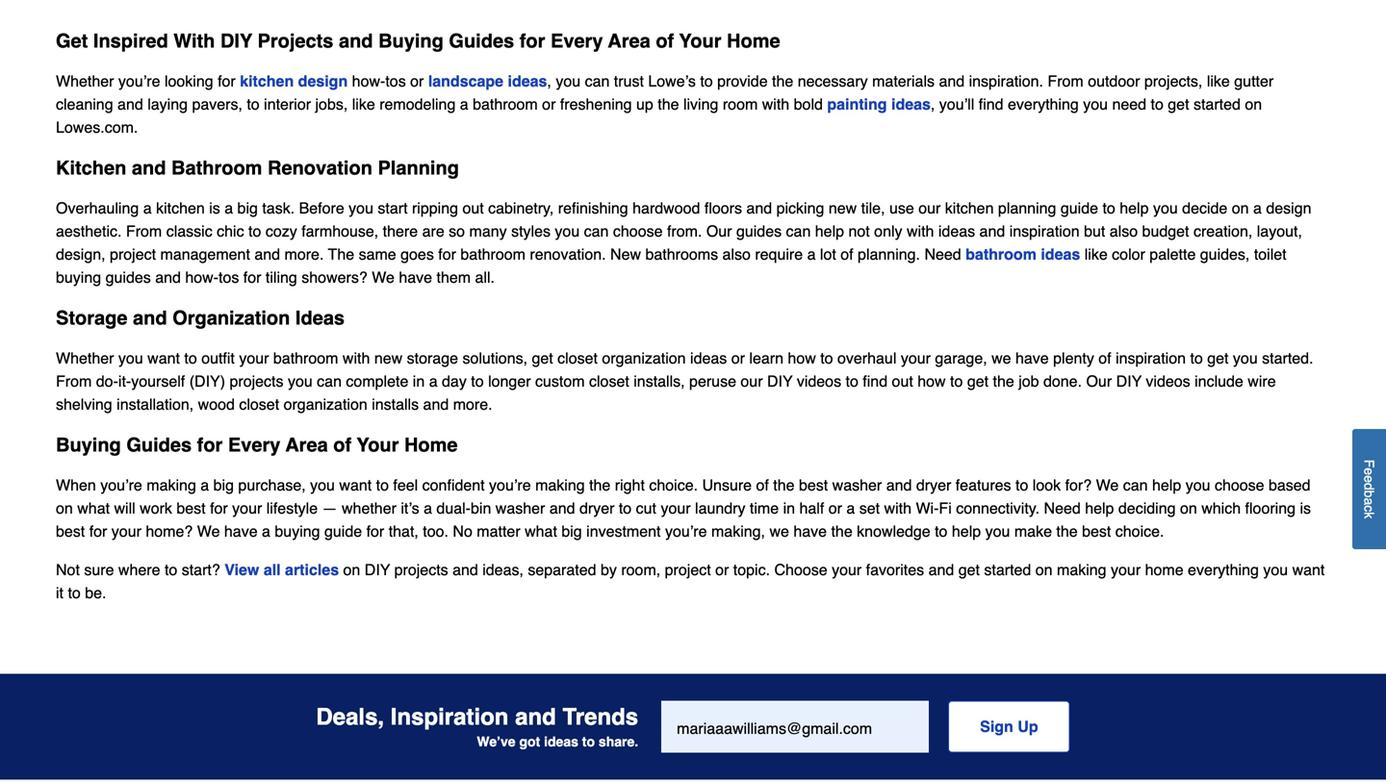 Task type: describe. For each thing, give the bounding box(es) containing it.
your right choose
[[832, 561, 862, 579]]

hardwood
[[633, 199, 700, 217]]

1 horizontal spatial washer
[[832, 477, 882, 494]]

materials
[[872, 72, 935, 90]]

for right work
[[210, 500, 228, 517]]

how- inside like color palette guides, toilet buying guides and how-tos for tiling showers? we have them all.
[[185, 269, 219, 286]]

to left the outfit
[[184, 349, 197, 367]]

f e e d b a c k
[[1362, 460, 1377, 519]]

—
[[322, 500, 337, 517]]

your down will
[[111, 523, 141, 541]]

can down picking
[[786, 222, 811, 240]]

on diy projects and ideas, separated by room, project or topic. choose your favorites and get started on making your home everything you want it to be.
[[56, 561, 1325, 602]]

ripping
[[412, 199, 458, 217]]

installation,
[[117, 396, 194, 413]]

to left feel
[[376, 477, 389, 494]]

look
[[1033, 477, 1061, 494]]

bathroom down "planning"
[[966, 245, 1037, 263]]

buying inside like color palette guides, toilet buying guides and how-tos for tiling showers? we have them all.
[[56, 269, 101, 286]]

whether for whether you're looking for kitchen design how-tos or landscape ideas
[[56, 72, 114, 90]]

you up the which
[[1186, 477, 1211, 494]]

1 vertical spatial dryer
[[580, 500, 615, 517]]

of inside whether you want to outfit your bathroom with new storage solutions, get closet organization ideas or learn how to overhaul your garage, we have plenty of inspiration to get you started. from do-it-yourself (diy) projects you can complete in a day to longer custom closet installs, peruse our diy videos to find out how to get the job done. our diy videos include wire shelving installation, wood closet organization installs and more.
[[1099, 349, 1112, 367]]

of inside overhauling a kitchen is a big task. before you start ripping out cabinetry, refinishing hardwood floors and picking new tile, use our kitchen planning guide to help you decide on a design aesthetic. from classic chic to cozy farmhouse, there are so many styles you can choose from. our guides can help not only with ideas and inspiration but also budget creation, layout, design, project management and more. the same goes for bathroom renovation. new bathrooms also require a lot of planning. need
[[841, 245, 854, 263]]

new inside overhauling a kitchen is a big task. before you start ripping out cabinetry, refinishing hardwood floors and picking new tile, use our kitchen planning guide to help you decide on a design aesthetic. from classic chic to cozy farmhouse, there are so many styles you can choose from. our guides can help not only with ideas and inspiration but also budget creation, layout, design, project management and more. the same goes for bathroom renovation. new bathrooms also require a lot of planning. need
[[829, 199, 857, 217]]

home?
[[146, 523, 193, 541]]

0 horizontal spatial buying
[[56, 434, 121, 456]]

and up separated in the bottom left of the page
[[550, 500, 575, 517]]

have down 'half'
[[794, 523, 827, 541]]

diy down learn
[[767, 373, 793, 390]]

1 vertical spatial every
[[228, 434, 281, 456]]

and right floors in the right top of the page
[[747, 199, 772, 217]]

2 vertical spatial we
[[197, 523, 220, 541]]

want inside when you're making a big purchase, you want to feel confident you're making the right choice. unsure of the best washer and dryer features to look for? we can help you choose based on what will work best for your lifestyle — whether it's a dual-bin washer and dryer to cut your laundry time in half or a set with wi-fi connectivity. need help deciding on which flooring is best for your home? we have a buying guide for that, too. no matter what big investment you're making, we have the knowledge to help you make the best choice.
[[339, 477, 372, 494]]

you up it-
[[118, 349, 143, 367]]

ideas right landscape
[[508, 72, 547, 90]]

painting
[[827, 95, 887, 113]]

project inside "on diy projects and ideas, separated by room, project or topic. choose your favorites and get started on making your home everything you want it to be."
[[665, 561, 711, 579]]

and left ideas,
[[453, 561, 478, 579]]

to up "living"
[[700, 72, 713, 90]]

0 horizontal spatial like
[[352, 95, 375, 113]]

knowledge
[[857, 523, 931, 541]]

of up lowe's
[[656, 30, 674, 52]]

and right favorites at right
[[929, 561, 954, 579]]

you're down laundry
[[665, 523, 707, 541]]

to inside deals, inspiration and trends we've got ideas to share.
[[582, 735, 595, 750]]

1 horizontal spatial dryer
[[916, 477, 951, 494]]

whether for whether you want to outfit your bathroom with new storage solutions, get closet organization ideas or learn how to overhaul your garage, we have plenty of inspiration to get you started. from do-it-yourself (diy) projects you can complete in a day to longer custom closet installs, peruse our diy videos to find out how to get the job done. our diy videos include wire shelving installation, wood closet organization installs and more.
[[56, 349, 114, 367]]

for up pavers,
[[218, 72, 236, 90]]

, for you
[[547, 72, 552, 90]]

0 horizontal spatial kitchen
[[156, 199, 205, 217]]

when you're making a big purchase, you want to feel confident you're making the right choice. unsure of the best washer and dryer features to look for? we can help you choose based on what will work best for your lifestyle — whether it's a dual-bin washer and dryer to cut your laundry time in half or a set with wi-fi connectivity. need help deciding on which flooring is best for your home? we have a buying guide for that, too. no matter what big investment you're making, we have the knowledge to help you make the best choice.
[[56, 477, 1311, 541]]

our inside whether you want to outfit your bathroom with new storage solutions, get closet organization ideas or learn how to overhaul your garage, we have plenty of inspiration to get you started. from do-it-yourself (diy) projects you can complete in a day to longer custom closet installs, peruse our diy videos to find out how to get the job done. our diy videos include wire shelving installation, wood closet organization installs and more.
[[1086, 373, 1112, 390]]

more. inside whether you want to outfit your bathroom with new storage solutions, get closet organization ideas or learn how to overhaul your garage, we have plenty of inspiration to get you started. from do-it-yourself (diy) projects you can complete in a day to longer custom closet installs, peruse our diy videos to find out how to get the job done. our diy videos include wire shelving installation, wood closet organization installs and more.
[[453, 396, 493, 413]]

for inside like color palette guides, toilet buying guides and how-tos for tiling showers? we have them all.
[[243, 269, 261, 286]]

1 horizontal spatial choice.
[[1116, 523, 1164, 541]]

storage
[[407, 349, 458, 367]]

and inside deals, inspiration and trends we've got ideas to share.
[[515, 704, 556, 731]]

by
[[601, 561, 617, 579]]

the left right on the left bottom
[[589, 477, 611, 494]]

task.
[[262, 199, 295, 217]]

, you can trust lowe's to provide the necessary materials and inspiration. from outdoor projects, like gutter cleaning and laying pavers, to interior jobs, like remodeling a bathroom or freshening up the living room with bold
[[56, 72, 1274, 113]]

refinishing
[[558, 199, 628, 217]]

your right the outfit
[[239, 349, 269, 367]]

the inside whether you want to outfit your bathroom with new storage solutions, get closet organization ideas or learn how to overhaul your garage, we have plenty of inspiration to get you started. from do-it-yourself (diy) projects you can complete in a day to longer custom closet installs, peruse our diy videos to find out how to get the job done. our diy videos include wire shelving installation, wood closet organization installs and more.
[[993, 373, 1014, 390]]

get down garage, at top right
[[967, 373, 989, 390]]

more. inside overhauling a kitchen is a big task. before you start ripping out cabinetry, refinishing hardwood floors and picking new tile, use our kitchen planning guide to help you decide on a design aesthetic. from classic chic to cozy farmhouse, there are so many styles you can choose from. our guides can help not only with ideas and inspiration but also budget creation, layout, design, project management and more. the same goes for bathroom renovation. new bathrooms also require a lot of planning. need
[[284, 245, 324, 263]]

palette
[[1150, 245, 1196, 263]]

or inside , you can trust lowe's to provide the necessary materials and inspiration. from outdoor projects, like gutter cleaning and laying pavers, to interior jobs, like remodeling a bathroom or freshening up the living room with bold
[[542, 95, 556, 113]]

best up 'half'
[[799, 477, 828, 494]]

help up 'budget'
[[1120, 199, 1149, 217]]

before
[[299, 199, 344, 217]]

we inside whether you want to outfit your bathroom with new storage solutions, get closet organization ideas or learn how to overhaul your garage, we have plenty of inspiration to get you started. from do-it-yourself (diy) projects you can complete in a day to longer custom closet installs, peruse our diy videos to find out how to get the job done. our diy videos include wire shelving installation, wood closet organization installs and more.
[[992, 349, 1011, 367]]

1 vertical spatial also
[[723, 245, 751, 263]]

get inside , you'll find everything you need to get started on lowes.com.
[[1168, 95, 1189, 113]]

painting ideas link
[[827, 95, 931, 113]]

articles
[[285, 561, 339, 579]]

jobs,
[[315, 95, 348, 113]]

to inside "on diy projects and ideas, separated by room, project or topic. choose your favorites and get started on making your home everything you want it to be."
[[68, 584, 81, 602]]

and left the laying
[[117, 95, 143, 113]]

deals, inspiration and trends we've got ideas to share.
[[316, 704, 638, 750]]

bathroom ideas link
[[966, 245, 1080, 263]]

to down garage, at top right
[[950, 373, 963, 390]]

whether you want to outfit your bathroom with new storage solutions, get closet organization ideas or learn how to overhaul your garage, we have plenty of inspiration to get you started. from do-it-yourself (diy) projects you can complete in a day to longer custom closet installs, peruse our diy videos to find out how to get the job done. our diy videos include wire shelving installation, wood closet organization installs and more.
[[56, 349, 1314, 413]]

, you'll find everything you need to get started on lowes.com.
[[56, 95, 1262, 136]]

we inside when you're making a big purchase, you want to feel confident you're making the right choice. unsure of the best washer and dryer features to look for? we can help you choose based on what will work best for your lifestyle — whether it's a dual-bin washer and dryer to cut your laundry time in half or a set with wi-fi connectivity. need help deciding on which flooring is best for your home? we have a buying guide for that, too. no matter what big investment you're making, we have the knowledge to help you make the best choice.
[[770, 523, 789, 541]]

get up custom
[[532, 349, 553, 367]]

design inside overhauling a kitchen is a big task. before you start ripping out cabinetry, refinishing hardwood floors and picking new tile, use our kitchen planning guide to help you decide on a design aesthetic. from classic chic to cozy farmhouse, there are so many styles you can choose from. our guides can help not only with ideas and inspiration but also budget creation, layout, design, project management and more. the same goes for bathroom renovation. new bathrooms also require a lot of planning. need
[[1266, 199, 1312, 217]]

and inside like color palette guides, toilet buying guides and how-tos for tiling showers? we have them all.
[[155, 269, 181, 286]]

you inside "on diy projects and ideas, separated by room, project or topic. choose your favorites and get started on making your home everything you want it to be."
[[1263, 561, 1288, 579]]

get inside "on diy projects and ideas, separated by room, project or topic. choose your favorites and get started on making your home everything you want it to be."
[[959, 561, 980, 579]]

management
[[160, 245, 250, 263]]

1 horizontal spatial buying
[[378, 30, 444, 52]]

set
[[859, 500, 880, 517]]

0 horizontal spatial washer
[[496, 500, 545, 517]]

to left cut
[[619, 500, 632, 517]]

bold
[[794, 95, 823, 113]]

start
[[378, 199, 408, 217]]

them
[[437, 269, 471, 286]]

you inside , you'll find everything you need to get started on lowes.com.
[[1083, 95, 1108, 113]]

the right make
[[1056, 523, 1078, 541]]

your left garage, at top right
[[901, 349, 931, 367]]

0 vertical spatial choice.
[[649, 477, 698, 494]]

include
[[1195, 373, 1244, 390]]

on left the which
[[1180, 500, 1197, 517]]

trust
[[614, 72, 644, 90]]

favorites
[[866, 561, 924, 579]]

fi
[[939, 500, 952, 517]]

guides inside like color palette guides, toilet buying guides and how-tos for tiling showers? we have them all.
[[106, 269, 151, 286]]

2 videos from the left
[[1146, 373, 1191, 390]]

the down lowe's
[[658, 95, 679, 113]]

color
[[1112, 245, 1145, 263]]

no
[[453, 523, 473, 541]]

a inside button
[[1362, 498, 1377, 506]]

0 vertical spatial organization
[[602, 349, 686, 367]]

0 vertical spatial how-
[[352, 72, 385, 90]]

to left the look
[[1016, 477, 1029, 494]]

0 vertical spatial tos
[[385, 72, 406, 90]]

best up home?
[[177, 500, 206, 517]]

get
[[56, 30, 88, 52]]

or up remodeling in the top of the page
[[410, 72, 424, 90]]

big inside overhauling a kitchen is a big task. before you start ripping out cabinetry, refinishing hardwood floors and picking new tile, use our kitchen planning guide to help you decide on a design aesthetic. from classic chic to cozy farmhouse, there are so many styles you can choose from. our guides can help not only with ideas and inspiration but also budget creation, layout, design, project management and more. the same goes for bathroom renovation. new bathrooms also require a lot of planning. need
[[237, 199, 258, 217]]

1 e from the top
[[1362, 468, 1377, 476]]

got
[[519, 735, 540, 750]]

can inside whether you want to outfit your bathroom with new storage solutions, get closet organization ideas or learn how to overhaul your garage, we have plenty of inspiration to get you started. from do-it-yourself (diy) projects you can complete in a day to longer custom closet installs, peruse our diy videos to find out how to get the job done. our diy videos include wire shelving installation, wood closet organization installs and more.
[[317, 373, 342, 390]]

0 vertical spatial also
[[1110, 222, 1138, 240]]

your down purchase,
[[232, 500, 262, 517]]

and right projects
[[339, 30, 373, 52]]

for down whether
[[366, 523, 384, 541]]

we inside like color palette guides, toilet buying guides and how-tos for tiling showers? we have them all.
[[372, 269, 395, 286]]

(diy)
[[189, 373, 225, 390]]

to left the interior
[[247, 95, 260, 113]]

laundry
[[695, 500, 746, 517]]

remodeling
[[379, 95, 456, 113]]

to left start?
[[165, 561, 177, 579]]

ideas inside whether you want to outfit your bathroom with new storage solutions, get closet organization ideas or learn how to overhaul your garage, we have plenty of inspiration to get you started. from do-it-yourself (diy) projects you can complete in a day to longer custom closet installs, peruse our diy videos to find out how to get the job done. our diy videos include wire shelving installation, wood closet organization installs and more.
[[690, 349, 727, 367]]

to left overhaul
[[820, 349, 833, 367]]

outdoor
[[1088, 72, 1140, 90]]

1 vertical spatial closet
[[589, 373, 629, 390]]

and right storage
[[133, 307, 167, 329]]

storage
[[56, 307, 128, 329]]

and down cozy
[[254, 245, 280, 263]]

need inside overhauling a kitchen is a big task. before you start ripping out cabinetry, refinishing hardwood floors and picking new tile, use our kitchen planning guide to help you decide on a design aesthetic. from classic chic to cozy farmhouse, there are so many styles you can choose from. our guides can help not only with ideas and inspiration but also budget creation, layout, design, project management and more. the same goes for bathroom renovation. new bathrooms also require a lot of planning. need
[[925, 245, 961, 263]]

to down fi
[[935, 523, 948, 541]]

with
[[174, 30, 215, 52]]

to down overhaul
[[846, 373, 859, 390]]

1 vertical spatial home
[[404, 434, 458, 456]]

guide inside when you're making a big purchase, you want to feel confident you're making the right choice. unsure of the best washer and dryer features to look for? we can help you choose based on what will work best for your lifestyle — whether it's a dual-bin washer and dryer to cut your laundry time in half or a set with wi-fi connectivity. need help deciding on which flooring is best for your home? we have a buying guide for that, too. no matter what big investment you're making, we have the knowledge to help you make the best choice.
[[324, 523, 362, 541]]

a up layout,
[[1253, 199, 1262, 217]]

share.
[[599, 735, 638, 750]]

a right it's
[[424, 500, 432, 517]]

sign up
[[980, 718, 1038, 736]]

our inside whether you want to outfit your bathroom with new storage solutions, get closet organization ideas or learn how to overhaul your garage, we have plenty of inspiration to get you started. from do-it-yourself (diy) projects you can complete in a day to longer custom closet installs, peruse our diy videos to find out how to get the job done. our diy videos include wire shelving installation, wood closet organization installs and more.
[[741, 373, 763, 390]]

creation,
[[1194, 222, 1253, 240]]

you down connectivity.
[[985, 523, 1010, 541]]

organization
[[172, 307, 290, 329]]

and right kitchen
[[132, 157, 166, 179]]

0 vertical spatial guides
[[449, 30, 514, 52]]

laying
[[147, 95, 188, 113]]

with inside , you can trust lowe's to provide the necessary materials and inspiration. from outdoor projects, like gutter cleaning and laying pavers, to interior jobs, like remodeling a bathroom or freshening up the living room with bold
[[762, 95, 790, 113]]

can down refinishing
[[584, 222, 609, 240]]

0 horizontal spatial design
[[298, 72, 348, 90]]

whether
[[342, 500, 397, 517]]

2 e from the top
[[1362, 476, 1377, 483]]

goes
[[401, 245, 434, 263]]

best up not
[[56, 523, 85, 541]]

lowe's
[[648, 72, 696, 90]]

0 horizontal spatial making
[[147, 477, 196, 494]]

the right provide
[[772, 72, 794, 90]]

solutions,
[[463, 349, 528, 367]]

layout,
[[1257, 222, 1302, 240]]

job
[[1019, 373, 1039, 390]]

help up lot
[[815, 222, 844, 240]]

help down connectivity.
[[952, 523, 981, 541]]

in inside when you're making a big purchase, you want to feel confident you're making the right choice. unsure of the best washer and dryer features to look for? we can help you choose based on what will work best for your lifestyle — whether it's a dual-bin washer and dryer to cut your laundry time in half or a set with wi-fi connectivity. need help deciding on which flooring is best for your home? we have a buying guide for that, too. no matter what big investment you're making, we have the knowledge to help you make the best choice.
[[783, 500, 795, 517]]

a inside whether you want to outfit your bathroom with new storage solutions, get closet organization ideas or learn how to overhaul your garage, we have plenty of inspiration to get you started. from do-it-yourself (diy) projects you can complete in a day to longer custom closet installs, peruse our diy videos to find out how to get the job done. our diy videos include wire shelving installation, wood closet organization installs and more.
[[429, 373, 438, 390]]

with inside when you're making a big purchase, you want to feel confident you're making the right choice. unsure of the best washer and dryer features to look for? we can help you choose based on what will work best for your lifestyle — whether it's a dual-bin washer and dryer to cut your laundry time in half or a set with wi-fi connectivity. need help deciding on which flooring is best for your home? we have a buying guide for that, too. no matter what big investment you're making, we have the knowledge to help you make the best choice.
[[884, 500, 912, 517]]

your left home
[[1111, 561, 1141, 579]]

you up —
[[310, 477, 335, 494]]

complete
[[346, 373, 409, 390]]

with inside overhauling a kitchen is a big task. before you start ripping out cabinetry, refinishing hardwood floors and picking new tile, use our kitchen planning guide to help you decide on a design aesthetic. from classic chic to cozy farmhouse, there are so many styles you can choose from. our guides can help not only with ideas and inspiration but also budget creation, layout, design, project management and more. the same goes for bathroom renovation. new bathrooms also require a lot of planning. need
[[907, 222, 934, 240]]

tos inside like color palette guides, toilet buying guides and how-tos for tiling showers? we have them all.
[[219, 269, 239, 286]]

have up view
[[224, 523, 258, 541]]

1 vertical spatial area
[[286, 434, 328, 456]]

in inside whether you want to outfit your bathroom with new storage solutions, get closet organization ideas or learn how to overhaul your garage, we have plenty of inspiration to get you started. from do-it-yourself (diy) projects you can complete in a day to longer custom closet installs, peruse our diy videos to find out how to get the job done. our diy videos include wire shelving installation, wood closet organization installs and more.
[[413, 373, 425, 390]]

for down wood
[[197, 434, 223, 456]]

choose inside overhauling a kitchen is a big task. before you start ripping out cabinetry, refinishing hardwood floors and picking new tile, use our kitchen planning guide to help you decide on a design aesthetic. from classic chic to cozy farmhouse, there are so many styles you can choose from. our guides can help not only with ideas and inspiration but also budget creation, layout, design, project management and more. the same goes for bathroom renovation. new bathrooms also require a lot of planning. need
[[613, 222, 663, 240]]

wood
[[198, 396, 235, 413]]

1 vertical spatial your
[[357, 434, 399, 456]]

0 vertical spatial closet
[[558, 349, 598, 367]]

like inside like color palette guides, toilet buying guides and how-tos for tiling showers? we have them all.
[[1085, 245, 1108, 263]]

bathroom inside , you can trust lowe's to provide the necessary materials and inspiration. from outdoor projects, like gutter cleaning and laying pavers, to interior jobs, like remodeling a bathroom or freshening up the living room with bold
[[473, 95, 538, 113]]

kitchen and bathroom renovation planning
[[56, 157, 459, 179]]

landscape ideas link
[[428, 72, 547, 90]]

half
[[800, 500, 824, 517]]

1 vertical spatial guides
[[126, 434, 192, 456]]

ideas down "planning"
[[1041, 245, 1080, 263]]

project inside overhauling a kitchen is a big task. before you start ripping out cabinetry, refinishing hardwood floors and picking new tile, use our kitchen planning guide to help you decide on a design aesthetic. from classic chic to cozy farmhouse, there are so many styles you can choose from. our guides can help not only with ideas and inspiration but also budget creation, layout, design, project management and more. the same goes for bathroom renovation. new bathrooms also require a lot of planning. need
[[110, 245, 156, 263]]

get inspired with diy projects and buying guides for every area of your home
[[56, 30, 780, 52]]

get up include
[[1207, 349, 1229, 367]]

bathroom inside overhauling a kitchen is a big task. before you start ripping out cabinetry, refinishing hardwood floors and picking new tile, use our kitchen planning guide to help you decide on a design aesthetic. from classic chic to cozy farmhouse, there are so many styles you can choose from. our guides can help not only with ideas and inspiration but also budget creation, layout, design, project management and more. the same goes for bathroom renovation. new bathrooms also require a lot of planning. need
[[461, 245, 526, 263]]

on down make
[[1036, 561, 1053, 579]]

diy right with
[[220, 30, 252, 52]]

custom
[[535, 373, 585, 390]]

work
[[140, 500, 172, 517]]

shelving
[[56, 396, 112, 413]]

and up knowledge
[[886, 477, 912, 494]]

new inside whether you want to outfit your bathroom with new storage solutions, get closet organization ideas or learn how to overhaul your garage, we have plenty of inspiration to get you started. from do-it-yourself (diy) projects you can complete in a day to longer custom closet installs, peruse our diy videos to find out how to get the job done. our diy videos include wire shelving installation, wood closet organization installs and more.
[[374, 349, 403, 367]]

a up chic
[[225, 199, 233, 217]]

you're up the bin
[[489, 477, 531, 494]]

0 vertical spatial what
[[77, 500, 110, 517]]

diy right done.
[[1116, 373, 1142, 390]]

you'll
[[939, 95, 975, 113]]

you up 'budget'
[[1153, 199, 1178, 217]]

you're up will
[[100, 477, 142, 494]]

that,
[[389, 523, 419, 541]]

help up deciding on the right bottom of page
[[1152, 477, 1181, 494]]

the up time
[[773, 477, 795, 494]]

deals,
[[316, 704, 384, 731]]

ideas down materials
[[891, 95, 931, 113]]

gutter
[[1234, 72, 1274, 90]]

to right day
[[471, 373, 484, 390]]

out inside whether you want to outfit your bathroom with new storage solutions, get closet organization ideas or learn how to overhaul your garage, we have plenty of inspiration to get you started. from do-it-yourself (diy) projects you can complete in a day to longer custom closet installs, peruse our diy videos to find out how to get the job done. our diy videos include wire shelving installation, wood closet organization installs and more.
[[892, 373, 913, 390]]

the left knowledge
[[831, 523, 853, 541]]

2 horizontal spatial kitchen
[[945, 199, 994, 217]]

too.
[[423, 523, 449, 541]]

from.
[[667, 222, 702, 240]]

storage and organization ideas
[[56, 307, 345, 329]]

a down buying guides for every area of your home
[[201, 477, 209, 494]]

0 horizontal spatial big
[[213, 477, 234, 494]]

from inside whether you want to outfit your bathroom with new storage solutions, get closet organization ideas or learn how to overhaul your garage, we have plenty of inspiration to get you started. from do-it-yourself (diy) projects you can complete in a day to longer custom closet installs, peruse our diy videos to find out how to get the job done. our diy videos include wire shelving installation, wood closet organization installs and more.
[[56, 373, 92, 390]]

our inside overhauling a kitchen is a big task. before you start ripping out cabinetry, refinishing hardwood floors and picking new tile, use our kitchen planning guide to help you decide on a design aesthetic. from classic chic to cozy farmhouse, there are so many styles you can choose from. our guides can help not only with ideas and inspiration but also budget creation, layout, design, project management and more. the same goes for bathroom renovation. new bathrooms also require a lot of planning. need
[[919, 199, 941, 217]]

the
[[328, 245, 354, 263]]

to up but
[[1103, 199, 1116, 217]]

you inside , you can trust lowe's to provide the necessary materials and inspiration. from outdoor projects, like gutter cleaning and laying pavers, to interior jobs, like remodeling a bathroom or freshening up the living room with bold
[[556, 72, 581, 90]]

0 horizontal spatial how
[[788, 349, 816, 367]]

picking
[[776, 199, 824, 217]]

to up include
[[1190, 349, 1203, 367]]

necessary
[[798, 72, 868, 90]]

best down for?
[[1082, 523, 1111, 541]]

0 vertical spatial area
[[608, 30, 651, 52]]

1 horizontal spatial kitchen
[[240, 72, 294, 90]]

peruse
[[689, 373, 736, 390]]

when
[[56, 477, 96, 494]]

2 vertical spatial big
[[562, 523, 582, 541]]

on right the articles
[[343, 561, 360, 579]]

of up —
[[333, 434, 352, 456]]

choose
[[774, 561, 828, 579]]

you down ideas
[[288, 373, 313, 390]]

1 videos from the left
[[797, 373, 841, 390]]

a left lot
[[807, 245, 816, 263]]

from inside , you can trust lowe's to provide the necessary materials and inspiration. from outdoor projects, like gutter cleaning and laying pavers, to interior jobs, like remodeling a bathroom or freshening up the living room with bold
[[1048, 72, 1084, 90]]



Task type: locate. For each thing, give the bounding box(es) containing it.
can inside when you're making a big purchase, you want to feel confident you're making the right choice. unsure of the best washer and dryer features to look for? we can help you choose based on what will work best for your lifestyle — whether it's a dual-bin washer and dryer to cut your laundry time in half or a set with wi-fi connectivity. need help deciding on which flooring is best for your home? we have a buying guide for that, too. no matter what big investment you're making, we have the knowledge to help you make the best choice.
[[1123, 477, 1148, 494]]

washer up matter
[[496, 500, 545, 517]]

1 horizontal spatial making
[[535, 477, 585, 494]]

guide inside overhauling a kitchen is a big task. before you start ripping out cabinetry, refinishing hardwood floors and picking new tile, use our kitchen planning guide to help you decide on a design aesthetic. from classic chic to cozy farmhouse, there are so many styles you can choose from. our guides can help not only with ideas and inspiration but also budget creation, layout, design, project management and more. the same goes for bathroom renovation. new bathrooms also require a lot of planning. need
[[1061, 199, 1098, 217]]

0 horizontal spatial every
[[228, 434, 281, 456]]

require
[[755, 245, 803, 263]]

1 horizontal spatial everything
[[1188, 561, 1259, 579]]

more. down day
[[453, 396, 493, 413]]

have inside like color palette guides, toilet buying guides and how-tos for tiling showers? we have them all.
[[399, 269, 432, 286]]

with inside whether you want to outfit your bathroom with new storage solutions, get closet organization ideas or learn how to overhaul your garage, we have plenty of inspiration to get you started. from do-it-yourself (diy) projects you can complete in a day to longer custom closet installs, peruse our diy videos to find out how to get the job done. our diy videos include wire shelving installation, wood closet organization installs and more.
[[343, 349, 370, 367]]

the
[[772, 72, 794, 90], [658, 95, 679, 113], [993, 373, 1014, 390], [589, 477, 611, 494], [773, 477, 795, 494], [831, 523, 853, 541], [1056, 523, 1078, 541]]

2 horizontal spatial from
[[1048, 72, 1084, 90]]

for up sure
[[89, 523, 107, 541]]

connectivity.
[[956, 500, 1040, 517]]

design
[[298, 72, 348, 90], [1266, 199, 1312, 217]]

0 vertical spatial inspiration
[[1010, 222, 1080, 240]]

or right 'half'
[[829, 500, 842, 517]]

for up them
[[438, 245, 456, 263]]

overhauling
[[56, 199, 139, 217]]

0 vertical spatial need
[[925, 245, 961, 263]]

we
[[992, 349, 1011, 367], [770, 523, 789, 541]]

1 horizontal spatial like
[[1085, 245, 1108, 263]]

to right chic
[[248, 222, 261, 240]]

can inside , you can trust lowe's to provide the necessary materials and inspiration. from outdoor projects, like gutter cleaning and laying pavers, to interior jobs, like remodeling a bathroom or freshening up the living room with bold
[[585, 72, 610, 90]]

with left bold at the right top
[[762, 95, 790, 113]]

we down time
[[770, 523, 789, 541]]

features
[[956, 477, 1011, 494]]

and up bathroom ideas link
[[980, 222, 1005, 240]]

to down trends
[[582, 735, 595, 750]]

help down for?
[[1085, 500, 1114, 517]]

1 horizontal spatial want
[[339, 477, 372, 494]]

started inside "on diy projects and ideas, separated by room, project or topic. choose your favorites and get started on making your home everything you want it to be."
[[984, 561, 1031, 579]]

and inside whether you want to outfit your bathroom with new storage solutions, get closet organization ideas or learn how to overhaul your garage, we have plenty of inspiration to get you started. from do-it-yourself (diy) projects you can complete in a day to longer custom closet installs, peruse our diy videos to find out how to get the job done. our diy videos include wire shelving installation, wood closet organization installs and more.
[[423, 396, 449, 413]]

2 horizontal spatial like
[[1207, 72, 1230, 90]]

you up wire
[[1233, 349, 1258, 367]]

guides down the 'installation,' in the bottom of the page
[[126, 434, 192, 456]]

from left classic
[[126, 222, 162, 240]]

ideas inside overhauling a kitchen is a big task. before you start ripping out cabinetry, refinishing hardwood floors and picking new tile, use our kitchen planning guide to help you decide on a design aesthetic. from classic chic to cozy farmhouse, there are so many styles you can choose from. our guides can help not only with ideas and inspiration but also budget creation, layout, design, project management and more. the same goes for bathroom renovation. new bathrooms also require a lot of planning. need
[[939, 222, 975, 240]]

kitchen
[[240, 72, 294, 90], [156, 199, 205, 217], [945, 199, 994, 217]]

installs
[[372, 396, 419, 413]]

1 horizontal spatial in
[[783, 500, 795, 517]]

floors
[[705, 199, 742, 217]]

0 horizontal spatial tos
[[219, 269, 239, 286]]

from inside overhauling a kitchen is a big task. before you start ripping out cabinetry, refinishing hardwood floors and picking new tile, use our kitchen planning guide to help you decide on a design aesthetic. from classic chic to cozy farmhouse, there are so many styles you can choose from. our guides can help not only with ideas and inspiration but also budget creation, layout, design, project management and more. the same goes for bathroom renovation. new bathrooms also require a lot of planning. need
[[126, 222, 162, 240]]

for
[[520, 30, 545, 52], [218, 72, 236, 90], [438, 245, 456, 263], [243, 269, 261, 286], [197, 434, 223, 456], [210, 500, 228, 517], [89, 523, 107, 541], [366, 523, 384, 541]]

all
[[264, 561, 281, 579]]

a right overhauling
[[143, 199, 152, 217]]

of inside when you're making a big purchase, you want to feel confident you're making the right choice. unsure of the best washer and dryer features to look for? we can help you choose based on what will work best for your lifestyle — whether it's a dual-bin washer and dryer to cut your laundry time in half or a set with wi-fi connectivity. need help deciding on which flooring is best for your home? we have a buying guide for that, too. no matter what big investment you're making, we have the knowledge to help you make the best choice.
[[756, 477, 769, 494]]

making up work
[[147, 477, 196, 494]]

of
[[656, 30, 674, 52], [841, 245, 854, 263], [1099, 349, 1112, 367], [333, 434, 352, 456], [756, 477, 769, 494]]

0 horizontal spatial everything
[[1008, 95, 1079, 113]]

for left tiling
[[243, 269, 261, 286]]

1 horizontal spatial your
[[679, 30, 722, 52]]

projects inside "on diy projects and ideas, separated by room, project or topic. choose your favorites and get started on making your home everything you want it to be."
[[394, 561, 448, 579]]

1 vertical spatial want
[[339, 477, 372, 494]]

on down when at the bottom of page
[[56, 500, 73, 517]]

projects down the outfit
[[230, 373, 284, 390]]

wi-
[[916, 500, 939, 517]]

like left gutter
[[1207, 72, 1230, 90]]

0 horizontal spatial from
[[56, 373, 92, 390]]

tos
[[385, 72, 406, 90], [219, 269, 239, 286]]

everything inside , you'll find everything you need to get started on lowes.com.
[[1008, 95, 1079, 113]]

learn
[[749, 349, 784, 367]]

1 horizontal spatial ,
[[931, 95, 935, 113]]

guides inside overhauling a kitchen is a big task. before you start ripping out cabinetry, refinishing hardwood floors and picking new tile, use our kitchen planning guide to help you decide on a design aesthetic. from classic chic to cozy farmhouse, there are so many styles you can choose from. our guides can help not only with ideas and inspiration but also budget creation, layout, design, project management and more. the same goes for bathroom renovation. new bathrooms also require a lot of planning. need
[[736, 222, 782, 240]]

bathroom inside whether you want to outfit your bathroom with new storage solutions, get closet organization ideas or learn how to overhaul your garage, we have plenty of inspiration to get you started. from do-it-yourself (diy) projects you can complete in a day to longer custom closet installs, peruse our diy videos to find out how to get the job done. our diy videos include wire shelving installation, wood closet organization installs and more.
[[273, 349, 338, 367]]

, for you'll
[[931, 95, 935, 113]]

find
[[979, 95, 1004, 113], [863, 373, 888, 390]]

1 vertical spatial organization
[[284, 396, 368, 413]]

find inside , you'll find everything you need to get started on lowes.com.
[[979, 95, 1004, 113]]

0 horizontal spatial guide
[[324, 523, 362, 541]]

started inside , you'll find everything you need to get started on lowes.com.
[[1194, 95, 1241, 113]]

1 vertical spatial choice.
[[1116, 523, 1164, 541]]

you're up the laying
[[118, 72, 160, 90]]

on inside , you'll find everything you need to get started on lowes.com.
[[1245, 95, 1262, 113]]

your right cut
[[661, 500, 691, 517]]

painting ideas
[[827, 95, 931, 113]]

2 whether from the top
[[56, 349, 114, 367]]

0 horizontal spatial your
[[357, 434, 399, 456]]

0 horizontal spatial we
[[770, 523, 789, 541]]

making inside "on diy projects and ideas, separated by room, project or topic. choose your favorites and get started on making your home everything you want it to be."
[[1057, 561, 1107, 579]]

0 vertical spatial home
[[727, 30, 780, 52]]

buying
[[378, 30, 444, 52], [56, 434, 121, 456]]

plenty
[[1053, 349, 1094, 367]]

videos
[[797, 373, 841, 390], [1146, 373, 1191, 390]]

is up chic
[[209, 199, 220, 217]]

or inside "on diy projects and ideas, separated by room, project or topic. choose your favorites and get started on making your home everything you want it to be."
[[715, 561, 729, 579]]

home
[[1145, 561, 1184, 579]]

also
[[1110, 222, 1138, 240], [723, 245, 751, 263]]

inspiration.
[[969, 72, 1044, 90]]

0 horizontal spatial find
[[863, 373, 888, 390]]

project right room,
[[665, 561, 711, 579]]

1 vertical spatial buying
[[56, 434, 121, 456]]

planning
[[998, 199, 1056, 217]]

2 horizontal spatial we
[[1096, 477, 1119, 494]]

big up separated in the bottom left of the page
[[562, 523, 582, 541]]

kitchen design link
[[240, 72, 348, 90]]

2 vertical spatial closet
[[239, 396, 279, 413]]

also up color
[[1110, 222, 1138, 240]]

are
[[422, 222, 444, 240]]

overhaul
[[838, 349, 897, 367]]

aesthetic.
[[56, 222, 122, 240]]

in
[[413, 373, 425, 390], [783, 500, 795, 517]]

1 horizontal spatial choose
[[1215, 477, 1265, 494]]

you up farmhouse,
[[349, 199, 373, 217]]

0 vertical spatial buying
[[56, 269, 101, 286]]

kitchen
[[56, 157, 126, 179]]

2 horizontal spatial making
[[1057, 561, 1107, 579]]

want inside "on diy projects and ideas, separated by room, project or topic. choose your favorites and get started on making your home everything you want it to be."
[[1293, 561, 1325, 579]]

out inside overhauling a kitchen is a big task. before you start ripping out cabinetry, refinishing hardwood floors and picking new tile, use our kitchen planning guide to help you decide on a design aesthetic. from classic chic to cozy farmhouse, there are so many styles you can choose from. our guides can help not only with ideas and inspiration but also budget creation, layout, design, project management and more. the same goes for bathroom renovation. new bathrooms also require a lot of planning. need
[[463, 199, 484, 217]]

find down overhaul
[[863, 373, 888, 390]]

ideas,
[[483, 561, 524, 579]]

sign up form
[[662, 701, 1070, 753]]

0 horizontal spatial choose
[[613, 222, 663, 240]]

, inside , you can trust lowe's to provide the necessary materials and inspiration. from outdoor projects, like gutter cleaning and laying pavers, to interior jobs, like remodeling a bathroom or freshening up the living room with bold
[[547, 72, 552, 90]]

, inside , you'll find everything you need to get started on lowes.com.
[[931, 95, 935, 113]]

inspired
[[93, 30, 168, 52]]

1 horizontal spatial every
[[551, 30, 603, 52]]

inspiration inside overhauling a kitchen is a big task. before you start ripping out cabinetry, refinishing hardwood floors and picking new tile, use our kitchen planning guide to help you decide on a design aesthetic. from classic chic to cozy farmhouse, there are so many styles you can choose from. our guides can help not only with ideas and inspiration but also budget creation, layout, design, project management and more. the same goes for bathroom renovation. new bathrooms also require a lot of planning. need
[[1010, 222, 1080, 240]]

1 horizontal spatial what
[[525, 523, 557, 541]]

d
[[1362, 483, 1377, 491]]

overhauling a kitchen is a big task. before you start ripping out cabinetry, refinishing hardwood floors and picking new tile, use our kitchen planning guide to help you decide on a design aesthetic. from classic chic to cozy farmhouse, there are so many styles you can choose from. our guides can help not only with ideas and inspiration but also budget creation, layout, design, project management and more. the same goes for bathroom renovation. new bathrooms also require a lot of planning. need
[[56, 199, 1312, 263]]

our down learn
[[741, 373, 763, 390]]

1 horizontal spatial guide
[[1061, 199, 1098, 217]]

0 horizontal spatial area
[[286, 434, 328, 456]]

0 vertical spatial big
[[237, 199, 258, 217]]

1 horizontal spatial buying
[[275, 523, 320, 541]]

planning.
[[858, 245, 920, 263]]

to inside , you'll find everything you need to get started on lowes.com.
[[1151, 95, 1164, 113]]

1 vertical spatial buying
[[275, 523, 320, 541]]

making left home
[[1057, 561, 1107, 579]]

home
[[727, 30, 780, 52], [404, 434, 458, 456]]

1 horizontal spatial need
[[1044, 500, 1081, 517]]

and
[[339, 30, 373, 52], [939, 72, 965, 90], [117, 95, 143, 113], [132, 157, 166, 179], [747, 199, 772, 217], [980, 222, 1005, 240], [254, 245, 280, 263], [155, 269, 181, 286], [133, 307, 167, 329], [423, 396, 449, 413], [886, 477, 912, 494], [550, 500, 575, 517], [453, 561, 478, 579], [929, 561, 954, 579], [515, 704, 556, 731]]

for inside overhauling a kitchen is a big task. before you start ripping out cabinetry, refinishing hardwood floors and picking new tile, use our kitchen planning guide to help you decide on a design aesthetic. from classic chic to cozy farmhouse, there are so many styles you can choose from. our guides can help not only with ideas and inspiration but also budget creation, layout, design, project management and more. the same goes for bathroom renovation. new bathrooms also require a lot of planning. need
[[438, 245, 456, 263]]

diy inside "on diy projects and ideas, separated by room, project or topic. choose your favorites and get started on making your home everything you want it to be."
[[365, 561, 390, 579]]

0 vertical spatial ,
[[547, 72, 552, 90]]

choose inside when you're making a big purchase, you want to feel confident you're making the right choice. unsure of the best washer and dryer features to look for? we can help you choose based on what will work best for your lifestyle — whether it's a dual-bin washer and dryer to cut your laundry time in half or a set with wi-fi connectivity. need help deciding on which flooring is best for your home? we have a buying guide for that, too. no matter what big investment you're making, we have the knowledge to help you make the best choice.
[[1215, 477, 1265, 494]]

started down make
[[984, 561, 1031, 579]]

1 vertical spatial our
[[741, 373, 763, 390]]

1 horizontal spatial how
[[918, 373, 946, 390]]

whether inside whether you want to outfit your bathroom with new storage solutions, get closet organization ideas or learn how to overhaul your garage, we have plenty of inspiration to get you started. from do-it-yourself (diy) projects you can complete in a day to longer custom closet installs, peruse our diy videos to find out how to get the job done. our diy videos include wire shelving installation, wood closet organization installs and more.
[[56, 349, 114, 367]]

bathrooms
[[645, 245, 718, 263]]

a
[[460, 95, 469, 113], [143, 199, 152, 217], [225, 199, 233, 217], [1253, 199, 1262, 217], [807, 245, 816, 263], [429, 373, 438, 390], [201, 477, 209, 494], [1362, 498, 1377, 506], [424, 500, 432, 517], [847, 500, 855, 517], [262, 523, 270, 541]]

0 horizontal spatial inspiration
[[1010, 222, 1080, 240]]

of right plenty
[[1099, 349, 1112, 367]]

1 horizontal spatial project
[[665, 561, 711, 579]]

started.
[[1262, 349, 1314, 367]]

inspiration down "planning"
[[1010, 222, 1080, 240]]

make
[[1015, 523, 1052, 541]]

1 vertical spatial how
[[918, 373, 946, 390]]

2 horizontal spatial want
[[1293, 561, 1325, 579]]

1 horizontal spatial we
[[372, 269, 395, 286]]

confident
[[422, 477, 485, 494]]

ideas up peruse
[[690, 349, 727, 367]]

purchase,
[[238, 477, 306, 494]]

where
[[118, 561, 160, 579]]

0 horizontal spatial our
[[741, 373, 763, 390]]

is inside overhauling a kitchen is a big task. before you start ripping out cabinetry, refinishing hardwood floors and picking new tile, use our kitchen planning guide to help you decide on a design aesthetic. from classic chic to cozy farmhouse, there are so many styles you can choose from. our guides can help not only with ideas and inspiration but also budget creation, layout, design, project management and more. the same goes for bathroom renovation. new bathrooms also require a lot of planning. need
[[209, 199, 220, 217]]

videos down overhaul
[[797, 373, 841, 390]]

area
[[608, 30, 651, 52], [286, 434, 328, 456]]

but
[[1084, 222, 1105, 240]]

kitchen up classic
[[156, 199, 205, 217]]

choice. down deciding on the right bottom of page
[[1116, 523, 1164, 541]]

Email Address email field
[[662, 701, 929, 753]]

everything inside "on diy projects and ideas, separated by room, project or topic. choose your favorites and get started on making your home everything you want it to be."
[[1188, 561, 1259, 579]]

find inside whether you want to outfit your bathroom with new storage solutions, get closet organization ideas or learn how to overhaul your garage, we have plenty of inspiration to get you started. from do-it-yourself (diy) projects you can complete in a day to longer custom closet installs, peruse our diy videos to find out how to get the job done. our diy videos include wire shelving installation, wood closet organization installs and more.
[[863, 373, 888, 390]]

a left set
[[847, 500, 855, 517]]

1 vertical spatial we
[[1096, 477, 1119, 494]]

unsure
[[702, 477, 752, 494]]

dryer up wi-
[[916, 477, 951, 494]]

out down overhaul
[[892, 373, 913, 390]]

1 vertical spatial how-
[[185, 269, 219, 286]]

like color palette guides, toilet buying guides and how-tos for tiling showers? we have them all.
[[56, 245, 1287, 286]]

1 vertical spatial guide
[[324, 523, 362, 541]]

1 horizontal spatial design
[[1266, 199, 1312, 217]]

closet right custom
[[589, 373, 629, 390]]

1 vertical spatial project
[[665, 561, 711, 579]]

for?
[[1065, 477, 1092, 494]]

renovation
[[268, 157, 372, 179]]

area up purchase,
[[286, 434, 328, 456]]

0 horizontal spatial buying
[[56, 269, 101, 286]]

our inside overhauling a kitchen is a big task. before you start ripping out cabinetry, refinishing hardwood floors and picking new tile, use our kitchen planning guide to help you decide on a design aesthetic. from classic chic to cozy farmhouse, there are so many styles you can choose from. our guides can help not only with ideas and inspiration but also budget creation, layout, design, project management and more. the same goes for bathroom renovation. new bathrooms also require a lot of planning. need
[[706, 222, 732, 240]]

0 vertical spatial dryer
[[916, 477, 951, 494]]

do-
[[96, 373, 118, 390]]

with up knowledge
[[884, 500, 912, 517]]

ideas inside deals, inspiration and trends we've got ideas to share.
[[544, 735, 579, 750]]

project
[[110, 245, 156, 263], [665, 561, 711, 579]]

0 vertical spatial guides
[[736, 222, 782, 240]]

1 vertical spatial more.
[[453, 396, 493, 413]]

from
[[1048, 72, 1084, 90], [126, 222, 162, 240], [56, 373, 92, 390]]

inspiration right plenty
[[1116, 349, 1186, 367]]

use
[[890, 199, 914, 217]]

0 vertical spatial new
[[829, 199, 857, 217]]

how down garage, at top right
[[918, 373, 946, 390]]

1 horizontal spatial our
[[1086, 373, 1112, 390]]

,
[[547, 72, 552, 90], [931, 95, 935, 113]]

start?
[[182, 561, 220, 579]]

buying inside when you're making a big purchase, you want to feel confident you're making the right choice. unsure of the best washer and dryer features to look for? we can help you choose based on what will work best for your lifestyle — whether it's a dual-bin washer and dryer to cut your laundry time in half or a set with wi-fi connectivity. need help deciding on which flooring is best for your home? we have a buying guide for that, too. no matter what big investment you're making, we have the knowledge to help you make the best choice.
[[275, 523, 320, 541]]

there
[[383, 222, 418, 240]]

is down based
[[1300, 500, 1311, 517]]

we down same at the top left of the page
[[372, 269, 395, 286]]

1 horizontal spatial find
[[979, 95, 1004, 113]]

0 vertical spatial we
[[992, 349, 1011, 367]]

0 vertical spatial our
[[706, 222, 732, 240]]

sign
[[980, 718, 1014, 736]]

0 vertical spatial your
[[679, 30, 722, 52]]

need
[[1112, 95, 1147, 113]]

can left the complete
[[317, 373, 342, 390]]

your up lowe's
[[679, 30, 722, 52]]

projects inside whether you want to outfit your bathroom with new storage solutions, get closet organization ideas or learn how to overhaul your garage, we have plenty of inspiration to get you started. from do-it-yourself (diy) projects you can complete in a day to longer custom closet installs, peruse our diy videos to find out how to get the job done. our diy videos include wire shelving installation, wood closet organization installs and more.
[[230, 373, 284, 390]]

showers?
[[302, 269, 368, 286]]

0 vertical spatial projects
[[230, 373, 284, 390]]

0 horizontal spatial project
[[110, 245, 156, 263]]

dual-
[[437, 500, 471, 517]]

dryer
[[916, 477, 951, 494], [580, 500, 615, 517]]

or inside when you're making a big purchase, you want to feel confident you're making the right choice. unsure of the best washer and dryer features to look for? we can help you choose based on what will work best for your lifestyle — whether it's a dual-bin washer and dryer to cut your laundry time in half or a set with wi-fi connectivity. need help deciding on which flooring is best for your home? we have a buying guide for that, too. no matter what big investment you're making, we have the knowledge to help you make the best choice.
[[829, 500, 842, 517]]

0 horizontal spatial our
[[706, 222, 732, 240]]

the left job
[[993, 373, 1014, 390]]

out up many
[[463, 199, 484, 217]]

1 vertical spatial projects
[[394, 561, 448, 579]]

installs,
[[634, 373, 685, 390]]

1 vertical spatial in
[[783, 500, 795, 517]]

diy down 'that,'
[[365, 561, 390, 579]]

or inside whether you want to outfit your bathroom with new storage solutions, get closet organization ideas or learn how to overhaul your garage, we have plenty of inspiration to get you started. from do-it-yourself (diy) projects you can complete in a day to longer custom closet installs, peruse our diy videos to find out how to get the job done. our diy videos include wire shelving installation, wood closet organization installs and more.
[[731, 349, 745, 367]]

0 horizontal spatial need
[[925, 245, 961, 263]]

every
[[551, 30, 603, 52], [228, 434, 281, 456]]

1 vertical spatial whether
[[56, 349, 114, 367]]

1 whether from the top
[[56, 72, 114, 90]]

only
[[874, 222, 903, 240]]

1 horizontal spatial organization
[[602, 349, 686, 367]]

2 vertical spatial like
[[1085, 245, 1108, 263]]

cleaning
[[56, 95, 113, 113]]

with up the complete
[[343, 349, 370, 367]]

1 horizontal spatial out
[[892, 373, 913, 390]]

matter
[[477, 523, 520, 541]]

have inside whether you want to outfit your bathroom with new storage solutions, get closet organization ideas or learn how to overhaul your garage, we have plenty of inspiration to get you started. from do-it-yourself (diy) projects you can complete in a day to longer custom closet installs, peruse our diy videos to find out how to get the job done. our diy videos include wire shelving installation, wood closet organization installs and more.
[[1016, 349, 1049, 367]]

not sure where to start? view all articles
[[56, 561, 339, 579]]

need inside when you're making a big purchase, you want to feel confident you're making the right choice. unsure of the best washer and dryer features to look for? we can help you choose based on what will work best for your lifestyle — whether it's a dual-bin washer and dryer to cut your laundry time in half or a set with wi-fi connectivity. need help deciding on which flooring is best for your home? we have a buying guide for that, too. no matter what big investment you're making, we have the knowledge to help you make the best choice.
[[1044, 500, 1081, 517]]

guide down —
[[324, 523, 362, 541]]

how-
[[352, 72, 385, 90], [185, 269, 219, 286]]

0 vertical spatial buying
[[378, 30, 444, 52]]

whether you're looking for kitchen design how-tos or landscape ideas
[[56, 72, 547, 90]]

can up deciding on the right bottom of page
[[1123, 477, 1148, 494]]

0 vertical spatial we
[[372, 269, 395, 286]]

1 horizontal spatial projects
[[394, 561, 448, 579]]

tile,
[[861, 199, 885, 217]]

1 horizontal spatial home
[[727, 30, 780, 52]]

0 vertical spatial more.
[[284, 245, 324, 263]]

0 vertical spatial design
[[298, 72, 348, 90]]

bathroom down many
[[461, 245, 526, 263]]

for up landscape ideas link
[[520, 30, 545, 52]]

choose up new
[[613, 222, 663, 240]]

on inside overhauling a kitchen is a big task. before you start ripping out cabinetry, refinishing hardwood floors and picking new tile, use our kitchen planning guide to help you decide on a design aesthetic. from classic chic to cozy farmhouse, there are so many styles you can choose from. our guides can help not only with ideas and inspiration but also budget creation, layout, design, project management and more. the same goes for bathroom renovation. new bathrooms also require a lot of planning. need
[[1232, 199, 1249, 217]]

1 horizontal spatial new
[[829, 199, 857, 217]]

cozy
[[266, 222, 297, 240]]

many
[[469, 222, 507, 240]]

to right the need at the right of page
[[1151, 95, 1164, 113]]

to right it on the bottom of page
[[68, 584, 81, 602]]

guides
[[449, 30, 514, 52], [126, 434, 192, 456]]

e up b at the right bottom of the page
[[1362, 476, 1377, 483]]

on down gutter
[[1245, 95, 1262, 113]]

2 vertical spatial want
[[1293, 561, 1325, 579]]

want inside whether you want to outfit your bathroom with new storage solutions, get closet organization ideas or learn how to overhaul your garage, we have plenty of inspiration to get you started. from do-it-yourself (diy) projects you can complete in a day to longer custom closet installs, peruse our diy videos to find out how to get the job done. our diy videos include wire shelving installation, wood closet organization installs and more.
[[147, 349, 180, 367]]

0 vertical spatial like
[[1207, 72, 1230, 90]]

based
[[1269, 477, 1311, 494]]

0 horizontal spatial started
[[984, 561, 1031, 579]]

a down lifestyle
[[262, 523, 270, 541]]

you up renovation.
[[555, 222, 580, 240]]

is inside when you're making a big purchase, you want to feel confident you're making the right choice. unsure of the best washer and dryer features to look for? we can help you choose based on what will work best for your lifestyle — whether it's a dual-bin washer and dryer to cut your laundry time in half or a set with wi-fi connectivity. need help deciding on which flooring is best for your home? we have a buying guide for that, too. no matter what big investment you're making, we have the knowledge to help you make the best choice.
[[1300, 500, 1311, 517]]

0 vertical spatial every
[[551, 30, 603, 52]]

want
[[147, 349, 180, 367], [339, 477, 372, 494], [1293, 561, 1325, 579]]

with down use
[[907, 222, 934, 240]]

0 horizontal spatial ,
[[547, 72, 552, 90]]

1 horizontal spatial big
[[237, 199, 258, 217]]

yourself
[[131, 373, 185, 390]]

1 horizontal spatial inspiration
[[1116, 349, 1186, 367]]

cut
[[636, 500, 657, 517]]

diy
[[220, 30, 252, 52], [767, 373, 793, 390], [1116, 373, 1142, 390], [365, 561, 390, 579]]

ideas
[[295, 307, 345, 329]]

of right lot
[[841, 245, 854, 263]]

1 vertical spatial out
[[892, 373, 913, 390]]

and up you'll
[[939, 72, 965, 90]]

a inside , you can trust lowe's to provide the necessary materials and inspiration. from outdoor projects, like gutter cleaning and laying pavers, to interior jobs, like remodeling a bathroom or freshening up the living room with bold
[[460, 95, 469, 113]]

you
[[556, 72, 581, 90], [1083, 95, 1108, 113], [349, 199, 373, 217], [1153, 199, 1178, 217], [555, 222, 580, 240], [118, 349, 143, 367], [1233, 349, 1258, 367], [288, 373, 313, 390], [310, 477, 335, 494], [1186, 477, 1211, 494], [985, 523, 1010, 541], [1263, 561, 1288, 579]]

1 vertical spatial what
[[525, 523, 557, 541]]

chic
[[217, 222, 244, 240]]

0 horizontal spatial guides
[[126, 434, 192, 456]]

videos left include
[[1146, 373, 1191, 390]]

interior
[[264, 95, 311, 113]]

inspiration inside whether you want to outfit your bathroom with new storage solutions, get closet organization ideas or learn how to overhaul your garage, we have plenty of inspiration to get you started. from do-it-yourself (diy) projects you can complete in a day to longer custom closet installs, peruse our diy videos to find out how to get the job done. our diy videos include wire shelving installation, wood closet organization installs and more.
[[1116, 349, 1186, 367]]

tos down management
[[219, 269, 239, 286]]

big
[[237, 199, 258, 217], [213, 477, 234, 494], [562, 523, 582, 541]]

view all articles link
[[224, 561, 339, 579]]

0 vertical spatial want
[[147, 349, 180, 367]]



Task type: vqa. For each thing, say whether or not it's contained in the screenshot.
making to the middle
yes



